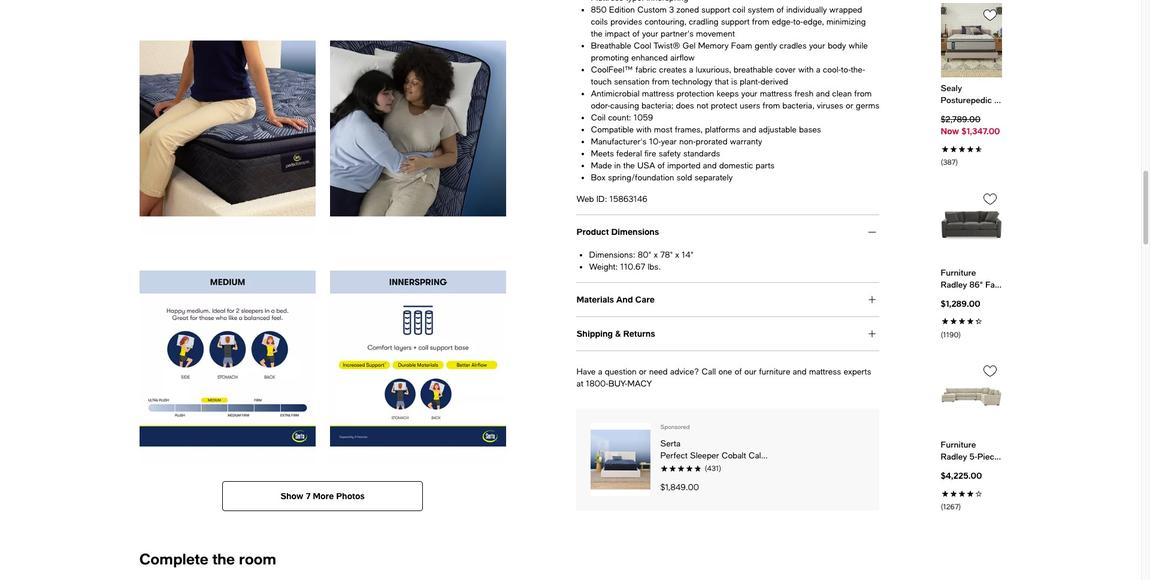 Task type: locate. For each thing, give the bounding box(es) containing it.
(431)
[[705, 465, 722, 473]]

1 furniture link from the top
[[941, 266, 1002, 290]]

your up cool
[[642, 29, 659, 39]]

body
[[828, 41, 847, 51]]

partner's
[[661, 29, 694, 39]]

tab list inside group
[[577, 0, 880, 352]]

furniture for $4,225.00
[[941, 439, 977, 449]]

impact
[[605, 29, 630, 39]]

of left "our"
[[735, 367, 742, 377]]

macy
[[628, 379, 652, 389]]

0 horizontal spatial with
[[637, 125, 652, 135]]

serta - perfect sleeper cobalt calm 14" medium pillow top mattress-king image
[[139, 21, 316, 236], [330, 21, 506, 236], [139, 251, 316, 466], [330, 251, 506, 466]]

perfect
[[661, 451, 688, 461]]

breathable
[[591, 41, 632, 51]]

furniture up the $4,225.00
[[941, 439, 977, 449]]

0 vertical spatial to-
[[794, 17, 804, 27]]

and up warranty
[[743, 125, 757, 135]]

posturepedic silver pine 15 image
[[941, 3, 1002, 77]]

1 vertical spatial the
[[624, 161, 635, 171]]

spring/foundation
[[608, 173, 675, 182]]

0 horizontal spatial x
[[654, 250, 658, 260]]

complete
[[139, 550, 208, 567]]

or
[[846, 101, 854, 111], [639, 367, 647, 377]]

0 vertical spatial furniture link
[[941, 266, 1002, 290]]

from right users on the right of page
[[763, 101, 780, 111]]

advice?
[[670, 367, 700, 377]]

1 vertical spatial furniture
[[941, 439, 977, 449]]

a up 1800-
[[598, 367, 603, 377]]

1 vertical spatial furniture link
[[941, 439, 1002, 463]]

2 horizontal spatial your
[[810, 41, 826, 51]]

1 horizontal spatial x
[[676, 250, 680, 260]]

show 7 more photos
[[281, 491, 365, 501]]

manufacturer's
[[591, 137, 647, 147]]

2 vertical spatial the
[[212, 550, 235, 567]]

x
[[654, 250, 658, 260], [676, 250, 680, 260]]

id:
[[597, 194, 607, 204]]

shipping & returns button
[[577, 317, 880, 351]]

foam
[[732, 41, 753, 51]]

non-
[[680, 137, 696, 147]]

to- up clean
[[841, 65, 851, 75]]

x left 14"
[[676, 250, 680, 260]]

support down coil at the top of the page
[[721, 17, 750, 27]]

platforms
[[705, 125, 740, 135]]

2 horizontal spatial the
[[624, 161, 635, 171]]

1 horizontal spatial with
[[799, 65, 814, 75]]

and inside have a question or need advice? call one of our furniture and mattress experts at 1800-buy-macy
[[793, 367, 807, 377]]

serta perfect sleeper cobalt cal...
[[661, 439, 768, 461]]

not
[[697, 101, 709, 111]]

gently
[[755, 41, 777, 51]]

sponsored
[[661, 423, 690, 431]]

photos
[[336, 491, 365, 501]]

gel
[[683, 41, 696, 51]]

1 horizontal spatial to-
[[841, 65, 851, 75]]

separately
[[695, 173, 733, 182]]

2 furniture from the top
[[941, 439, 977, 449]]

the down coils
[[591, 29, 603, 39]]

furniture
[[941, 267, 977, 277], [941, 439, 977, 449]]

1 horizontal spatial or
[[846, 101, 854, 111]]

from up germs
[[855, 89, 872, 99]]

group
[[132, 0, 1002, 512]]

materials and care
[[577, 295, 655, 305]]

support up "cradling"
[[702, 5, 731, 15]]

0 vertical spatial furniture
[[941, 267, 977, 277]]

the right in
[[624, 161, 635, 171]]

2 x from the left
[[676, 250, 680, 260]]

airflow
[[671, 53, 695, 63]]

creates
[[659, 65, 687, 75]]

10-
[[649, 137, 661, 147]]

1 vertical spatial or
[[639, 367, 647, 377]]

3
[[670, 5, 674, 15]]

1 horizontal spatial the
[[591, 29, 603, 39]]

perfect sleeper cobalt cal... image
[[591, 423, 651, 497]]

edge-
[[772, 17, 794, 27]]

furniture link up $1,289.00
[[941, 266, 1002, 290]]

buy-
[[609, 379, 628, 389]]

850
[[591, 5, 607, 15]]

1 vertical spatial with
[[637, 125, 652, 135]]

2 furniture link from the top
[[941, 439, 1002, 463]]

technology
[[672, 77, 713, 87]]

furniture link up the $4,225.00
[[941, 439, 1002, 463]]

the
[[591, 29, 603, 39], [624, 161, 635, 171], [212, 550, 235, 567]]

1 vertical spatial to-
[[841, 65, 851, 75]]

wrapped
[[830, 5, 863, 15]]

edge,
[[804, 17, 824, 27]]

fire
[[645, 149, 657, 159]]

a left cool-
[[817, 65, 821, 75]]

the-
[[851, 65, 866, 75]]

mattress left experts
[[809, 367, 842, 377]]

0 vertical spatial or
[[846, 101, 854, 111]]

adjustable
[[759, 125, 797, 135]]

0 horizontal spatial your
[[642, 29, 659, 39]]

odor-
[[591, 101, 611, 111]]

sealy link
[[941, 82, 1002, 106]]

with down 1059
[[637, 125, 652, 135]]

or inside have a question or need advice? call one of our furniture and mattress experts at 1800-buy-macy
[[639, 367, 647, 377]]

or up macy
[[639, 367, 647, 377]]

from down system on the right top of page
[[753, 17, 770, 27]]

serta
[[661, 439, 681, 449]]

tab list
[[577, 0, 880, 352]]

to- down individually
[[794, 17, 804, 27]]

materials and care button
[[577, 283, 880, 317]]

0 horizontal spatial or
[[639, 367, 647, 377]]

of inside have a question or need advice? call one of our furniture and mattress experts at 1800-buy-macy
[[735, 367, 742, 377]]

a up technology
[[689, 65, 694, 75]]

furniture
[[759, 367, 791, 377]]

experts
[[844, 367, 872, 377]]

1 x from the left
[[654, 250, 658, 260]]

coolfeel™
[[591, 65, 634, 75]]

furniture for $1,289.00
[[941, 267, 977, 277]]

7
[[306, 491, 311, 501]]

the left 'room'
[[212, 550, 235, 567]]

0 horizontal spatial mattress
[[642, 89, 675, 99]]

or down clean
[[846, 101, 854, 111]]

weight:
[[589, 262, 618, 272]]

with right cover
[[799, 65, 814, 75]]

your up users on the right of page
[[742, 89, 758, 99]]

2 vertical spatial your
[[742, 89, 758, 99]]

2 horizontal spatial mattress
[[809, 367, 842, 377]]

$1,849.00
[[661, 483, 700, 492]]

product dimensions button
[[577, 215, 880, 249]]

tab list containing product dimensions
[[577, 0, 880, 352]]

0 horizontal spatial a
[[598, 367, 603, 377]]

furniture link
[[941, 266, 1002, 290], [941, 439, 1002, 463]]

have a question or need advice? call one of our furniture and mattress experts at 1800-buy-macy
[[577, 367, 872, 389]]

of up edge-
[[777, 5, 784, 15]]

made
[[591, 161, 612, 171]]

more
[[313, 491, 334, 501]]

0 vertical spatial the
[[591, 29, 603, 39]]

mattress up bacteria;
[[642, 89, 675, 99]]

of down safety at the right top
[[658, 161, 665, 171]]

sleeper
[[690, 451, 720, 461]]

web
[[577, 194, 594, 204]]

(1267)
[[941, 502, 962, 511]]

your left body
[[810, 41, 826, 51]]

x left 78"
[[654, 250, 658, 260]]

coil
[[733, 5, 746, 15]]

most
[[654, 125, 673, 135]]

while
[[849, 41, 868, 51]]

call
[[702, 367, 716, 377]]

dimensions:
[[589, 250, 636, 260]]

antimicrobial
[[591, 89, 640, 99]]

4.2076 out of 5 rating with 1267 reviews image
[[941, 487, 1002, 512]]

1 furniture from the top
[[941, 267, 977, 277]]

and
[[617, 295, 633, 305]]

standards
[[684, 149, 721, 159]]

users
[[740, 101, 761, 111]]

cradles
[[780, 41, 807, 51]]

and right furniture
[[793, 367, 807, 377]]

mattress down derived
[[760, 89, 793, 99]]

a
[[689, 65, 694, 75], [817, 65, 821, 75], [598, 367, 603, 377]]

in
[[615, 161, 621, 171]]

coils
[[591, 17, 608, 27]]

1059
[[634, 113, 653, 123]]

furniture link for $1,289.00
[[941, 266, 1002, 290]]

minimizing
[[827, 17, 866, 27]]

furniture up $1,289.00
[[941, 267, 977, 277]]



Task type: describe. For each thing, give the bounding box(es) containing it.
cal...
[[749, 451, 768, 461]]

system
[[748, 5, 775, 15]]

1 vertical spatial support
[[721, 17, 750, 27]]

promoting
[[591, 53, 629, 63]]

or inside 850 edition custom 3 zoned support coil system of individually wrapped coils provides contouring, cradling support from edge-to-edge, minimizing the impact of your partner's movement breathable cool twist® gel memory foam gently cradles your body while promoting enhanced airflow coolfeel™ fabric creates a luxurious, breathable cover with a cool-to-the- touch sensation from technology that is plant-derived antimicrobial mattress protection keeps your mattress fresh and clean from odor-causing bacteria; does not protect users from bacteria, viruses or germs coil count: 1059 compatible with most frames, platforms and adjustable bases manufacturer's 10-year non-prorated warranty meets federal fire safety standards made in the usa of imported and domestic parts box spring/foundation sold separately
[[846, 101, 854, 111]]

individually
[[787, 5, 827, 15]]

contouring,
[[645, 17, 687, 27]]

furniture link for $4,225.00
[[941, 439, 1002, 463]]

1 horizontal spatial a
[[689, 65, 694, 75]]

product
[[577, 227, 609, 237]]

4.6305 out of 5 rating with 387 reviews image
[[941, 142, 1002, 168]]

0 horizontal spatial the
[[212, 550, 235, 567]]

show
[[281, 491, 304, 501]]

group containing sealy
[[132, 0, 1002, 512]]

cradling
[[689, 17, 719, 27]]

keeps
[[717, 89, 739, 99]]

twist®
[[654, 41, 681, 51]]

850 edition custom 3 zoned support coil system of individually wrapped coils provides contouring, cradling support from edge-to-edge, minimizing the impact of your partner's movement breathable cool twist® gel memory foam gently cradles your body while promoting enhanced airflow coolfeel™ fabric creates a luxurious, breathable cover with a cool-to-the- touch sensation from technology that is plant-derived antimicrobial mattress protection keeps your mattress fresh and clean from odor-causing bacteria; does not protect users from bacteria, viruses or germs coil count: 1059 compatible with most frames, platforms and adjustable bases manufacturer's 10-year non-prorated warranty meets federal fire safety standards made in the usa of imported and domestic parts box spring/foundation sold separately
[[591, 5, 880, 182]]

movement
[[696, 29, 735, 39]]

4.3756 out of 5 rating with 1190 reviews image
[[941, 314, 1002, 340]]

viruses
[[817, 101, 844, 111]]

0 vertical spatial your
[[642, 29, 659, 39]]

domestic
[[720, 161, 754, 171]]

78"
[[661, 250, 673, 260]]

safety
[[659, 149, 681, 159]]

cool-
[[823, 65, 841, 75]]

a inside have a question or need advice? call one of our furniture and mattress experts at 1800-buy-macy
[[598, 367, 603, 377]]

carousel element
[[941, 0, 1002, 512]]

(387)
[[941, 158, 959, 166]]

$4,225.00
[[941, 470, 983, 481]]

causing
[[611, 101, 639, 111]]

80"
[[638, 250, 652, 260]]

lbs.
[[648, 262, 661, 272]]

of up cool
[[633, 29, 640, 39]]

110.67
[[621, 262, 646, 272]]

derived
[[761, 77, 789, 87]]

radley 86 image
[[941, 187, 1002, 262]]

returns
[[624, 329, 656, 339]]

count:
[[608, 113, 632, 123]]

custom
[[638, 5, 667, 15]]

federal
[[617, 149, 642, 159]]

and up viruses
[[816, 89, 830, 99]]

15863146
[[610, 194, 648, 204]]

fabric
[[636, 65, 657, 75]]

$1,347.00
[[962, 126, 1001, 136]]

protection
[[677, 89, 715, 99]]

from down creates
[[652, 77, 670, 87]]

bacteria;
[[642, 101, 674, 111]]

$2,789.00 now $1,347.00
[[941, 114, 1001, 136]]

edition
[[609, 5, 635, 15]]

need
[[650, 367, 668, 377]]

shipping & returns
[[577, 329, 656, 339]]

fresh
[[795, 89, 814, 99]]

touch
[[591, 77, 612, 87]]

1 horizontal spatial mattress
[[760, 89, 793, 99]]

box
[[591, 173, 606, 182]]

cobalt
[[722, 451, 747, 461]]

bases
[[799, 125, 822, 135]]

one
[[719, 367, 733, 377]]

1800-
[[586, 379, 609, 389]]

&
[[616, 329, 621, 339]]

(1190)
[[941, 330, 962, 339]]

protect
[[711, 101, 738, 111]]

0 vertical spatial with
[[799, 65, 814, 75]]

431 reviews element
[[661, 462, 866, 474]]

our
[[745, 367, 757, 377]]

radley 5-piece fabric chaise sectional sofa, created for macy's image
[[941, 359, 1002, 434]]

$1,289.00
[[941, 298, 981, 308]]

meets
[[591, 149, 614, 159]]

show 7 more photos button
[[222, 481, 423, 511]]

1 vertical spatial your
[[810, 41, 826, 51]]

0 vertical spatial support
[[702, 5, 731, 15]]

and up separately
[[703, 161, 717, 171]]

cool
[[634, 41, 652, 51]]

shipping
[[577, 329, 613, 339]]

prorated
[[696, 137, 728, 147]]

room
[[239, 550, 276, 567]]

bacteria,
[[783, 101, 815, 111]]

1 horizontal spatial your
[[742, 89, 758, 99]]

0 horizontal spatial to-
[[794, 17, 804, 27]]

year
[[661, 137, 677, 147]]

have
[[577, 367, 596, 377]]

mattress inside have a question or need advice? call one of our furniture and mattress experts at 1800-buy-macy
[[809, 367, 842, 377]]

clean
[[833, 89, 852, 99]]

at
[[577, 379, 584, 389]]

that
[[715, 77, 729, 87]]

usa
[[638, 161, 656, 171]]

luxurious,
[[696, 65, 732, 75]]

memory
[[698, 41, 729, 51]]

is
[[732, 77, 738, 87]]

14"
[[682, 250, 694, 260]]

web id: 15863146
[[577, 194, 648, 204]]

dimensions
[[612, 227, 659, 237]]

2 horizontal spatial a
[[817, 65, 821, 75]]

question
[[605, 367, 637, 377]]



Task type: vqa. For each thing, say whether or not it's contained in the screenshot.
Advertisement element
no



